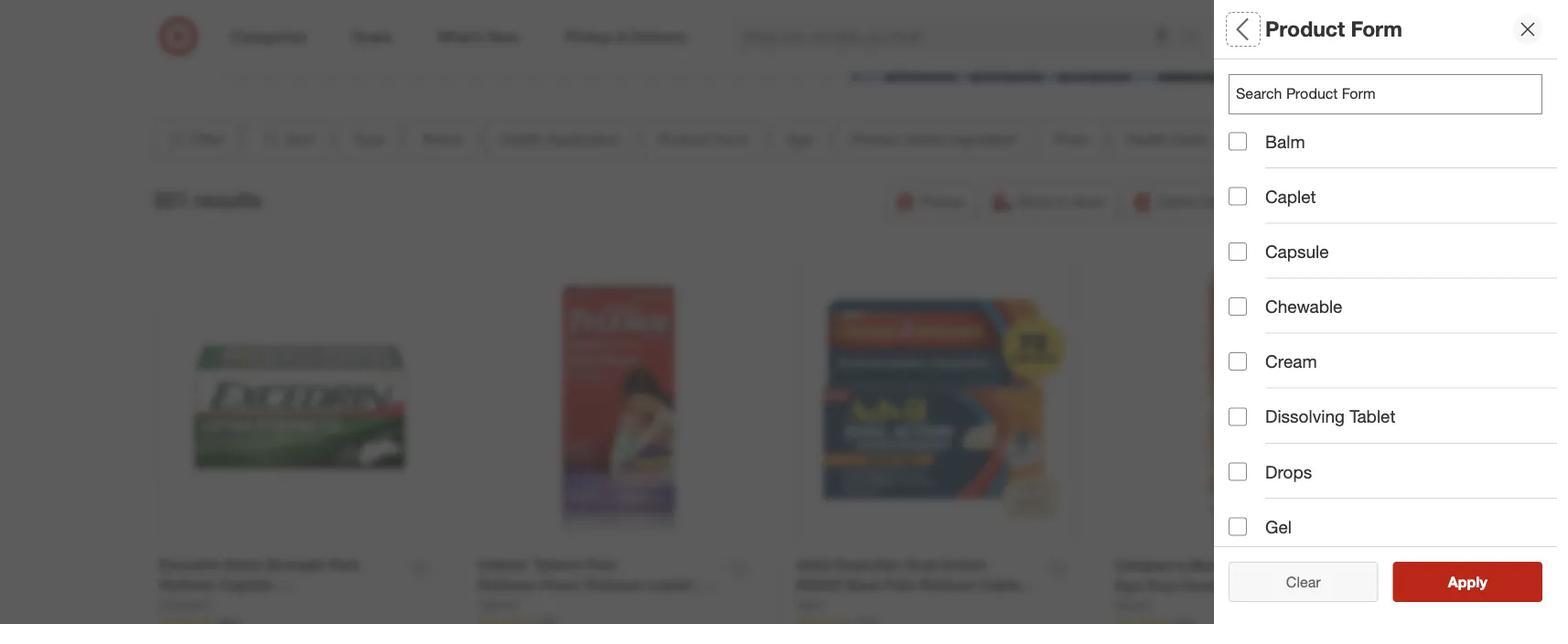 Task type: vqa. For each thing, say whether or not it's contained in the screenshot.
'(NSAID)' in Children's Motrin Oral Suspension Dye-Free Fever Reduction & Pain Reliever - Ibuprofen (NSAID) - Berry - 4 fl oz
yes



Task type: describe. For each thing, give the bounding box(es) containing it.
0 vertical spatial health facts button
[[1111, 119, 1224, 160]]

shop in store button
[[984, 182, 1117, 222]]

tylenol link
[[478, 596, 518, 614]]

berry
[[1115, 619, 1154, 624]]

dissolving
[[1266, 406, 1345, 427]]

brand inside all filters dialog
[[1229, 142, 1279, 163]]

all
[[1229, 16, 1254, 42]]

Gel checkbox
[[1229, 518, 1247, 536]]

&
[[1300, 577, 1310, 595]]

see
[[1429, 573, 1456, 591]]

0 horizontal spatial product form button
[[643, 119, 764, 160]]

Drops checkbox
[[1229, 463, 1247, 481]]

day
[[1200, 193, 1225, 210]]

primary inside all filters dialog
[[1229, 399, 1294, 420]]

acetaminophen/aspirin
[[160, 597, 324, 615]]

search
[[1175, 29, 1219, 47]]

infants' tylenol pain reliever+fever reducer liquid - acetaminophen - grape link
[[478, 554, 717, 615]]

fl
[[1180, 619, 1189, 624]]

in
[[1056, 193, 1068, 210]]

children's motrin oral suspension dye-free fever reduction & pain reliever - ibuprofen (nsaid) - berry - 4 fl oz link
[[1115, 555, 1355, 624]]

apply button
[[1393, 562, 1543, 602]]

clear all
[[1277, 573, 1330, 591]]

0 vertical spatial active
[[906, 130, 946, 148]]

same day delivery button
[[1124, 182, 1294, 222]]

0 horizontal spatial form
[[715, 130, 748, 148]]

reducer
[[585, 576, 644, 594]]

Balm checkbox
[[1229, 132, 1247, 151]]

excedrin link
[[160, 596, 210, 614]]

tylenol inside infants' tylenol pain reliever+fever reducer liquid - acetaminophen - grape
[[534, 555, 582, 573]]

advertisement region
[[230, 0, 1328, 82]]

0 horizontal spatial ingredient
[[950, 130, 1016, 148]]

ingredient inside all filters dialog
[[1355, 399, 1439, 420]]

clear for clear all
[[1277, 573, 1312, 591]]

(nsaid) inside children's motrin oral suspension dye-free fever reduction & pain reliever - ibuprofen (nsaid) - berry - 4 fl oz
[[1257, 598, 1311, 616]]

sort
[[287, 130, 315, 148]]

excedrin extra strength pain reliever caplets - acetaminophen/aspirin (nsaid) link
[[160, 554, 399, 615]]

drops
[[1266, 461, 1313, 482]]

excedrin for excedrin
[[160, 597, 210, 613]]

oz
[[1193, 619, 1209, 624]]

balm
[[1266, 131, 1306, 152]]

acetaminophen
[[478, 597, 588, 615]]

advil for advil ibuprofen dual action nsaid back pain reliever caplet - 72ct
[[797, 555, 831, 573]]

clear for clear
[[1287, 573, 1321, 591]]

pickup
[[920, 193, 964, 210]]

advil ibuprofen dual action nsaid back pain reliever caplet - 72ct link
[[797, 554, 1036, 615]]

clear button
[[1229, 562, 1379, 602]]

dual
[[906, 555, 938, 573]]

2
[[1389, 19, 1394, 30]]

0 horizontal spatial primary active ingredient button
[[836, 119, 1032, 160]]

chewable
[[1266, 296, 1343, 317]]

0 horizontal spatial primary
[[851, 130, 902, 148]]

type inside all filters dialog
[[1229, 78, 1268, 99]]

excedrin for excedrin extra strength pain reliever caplets - acetaminophen/aspirin (nsaid)
[[160, 555, 221, 573]]

search button
[[1175, 16, 1219, 60]]

none text field inside product form dialog
[[1229, 74, 1543, 114]]

4
[[1168, 619, 1176, 624]]

action
[[942, 555, 987, 573]]

1 horizontal spatial type button
[[1229, 59, 1558, 124]]

ibuprofen inside children's motrin oral suspension dye-free fever reduction & pain reliever - ibuprofen (nsaid) - berry - 4 fl oz
[[1185, 598, 1253, 616]]

tablet
[[1350, 406, 1396, 427]]

all filters dialog
[[1214, 0, 1558, 624]]

(nsaid) inside excedrin extra strength pain reliever caplets - acetaminophen/aspirin (nsaid)
[[328, 597, 382, 615]]

fever
[[1182, 577, 1220, 595]]

0 horizontal spatial primary active ingredient
[[851, 130, 1016, 148]]

reliever+fever
[[478, 576, 581, 594]]

see results
[[1429, 573, 1507, 591]]

1 horizontal spatial age button
[[1229, 316, 1558, 380]]

form inside dialog
[[1351, 16, 1403, 42]]

motrin link
[[1115, 597, 1152, 615]]

0 vertical spatial health application
[[501, 130, 620, 148]]

1 horizontal spatial health facts button
[[1229, 508, 1558, 572]]

reliever inside children's motrin oral suspension dye-free fever reduction & pain reliever - ibuprofen (nsaid) - berry - 4 fl oz
[[1115, 598, 1171, 616]]

shop in store
[[1017, 193, 1105, 210]]

0 vertical spatial price
[[1055, 130, 1088, 148]]

1 horizontal spatial brand button
[[1229, 124, 1558, 188]]

pickup button
[[886, 182, 976, 222]]

application inside all filters dialog
[[1288, 206, 1381, 228]]

capsule
[[1266, 241, 1329, 262]]

reliever inside excedrin extra strength pain reliever caplets - acetaminophen/aspirin (nsaid)
[[160, 576, 216, 594]]

health application button inside all filters dialog
[[1229, 188, 1558, 252]]

product form dialog
[[1214, 0, 1558, 624]]

children's
[[1115, 556, 1185, 574]]

- inside advil ibuprofen dual action nsaid back pain reliever caplet - 72ct
[[1030, 576, 1036, 594]]

321 results
[[153, 187, 262, 212]]

clear all button
[[1229, 562, 1379, 602]]

dye-
[[1115, 577, 1148, 595]]

product form button inside all filters dialog
[[1229, 252, 1558, 316]]

same day delivery
[[1158, 193, 1282, 210]]



Task type: locate. For each thing, give the bounding box(es) containing it.
reliever down action at the bottom of page
[[920, 576, 976, 594]]

0 horizontal spatial type button
[[338, 119, 400, 160]]

1 vertical spatial facts
[[1288, 527, 1332, 548]]

oral
[[1239, 556, 1268, 574]]

advil
[[797, 555, 831, 573], [797, 597, 825, 613]]

clear
[[1277, 573, 1312, 591], [1287, 573, 1321, 591]]

0 vertical spatial results
[[194, 187, 262, 212]]

reliever up berry
[[1115, 598, 1171, 616]]

1 vertical spatial product
[[659, 130, 711, 148]]

extra
[[225, 555, 261, 573]]

pain down dual
[[886, 576, 916, 594]]

0 vertical spatial primary active ingredient button
[[836, 119, 1032, 160]]

back
[[846, 576, 881, 594]]

1 horizontal spatial ibuprofen
[[1185, 598, 1253, 616]]

primary active ingredient down cream
[[1229, 399, 1439, 420]]

0 horizontal spatial age
[[787, 130, 813, 148]]

product inside all filters dialog
[[1229, 271, 1295, 292]]

health facts up the same at the right top
[[1127, 130, 1208, 148]]

excedrin inside excedrin extra strength pain reliever caplets - acetaminophen/aspirin (nsaid)
[[160, 555, 221, 573]]

0 vertical spatial health application button
[[485, 119, 636, 160]]

cream
[[1266, 351, 1318, 372]]

0 horizontal spatial health application
[[501, 130, 620, 148]]

0 horizontal spatial brand button
[[407, 119, 478, 160]]

1 vertical spatial health facts
[[1229, 527, 1332, 548]]

pain inside excedrin extra strength pain reliever caplets - acetaminophen/aspirin (nsaid)
[[330, 555, 360, 573]]

active inside all filters dialog
[[1299, 399, 1350, 420]]

product
[[1266, 16, 1345, 42], [659, 130, 711, 148], [1229, 271, 1295, 292]]

sponsored
[[1274, 83, 1328, 96]]

advil link
[[797, 596, 825, 614]]

0 vertical spatial product
[[1266, 16, 1345, 42]]

infants' tylenol pain reliever+fever reducer liquid - acetaminophen - grape image
[[478, 262, 760, 543], [478, 262, 760, 543]]

0 vertical spatial caplet
[[1266, 186, 1317, 207]]

1 vertical spatial form
[[715, 130, 748, 148]]

advil ibuprofen dual action nsaid back pain reliever caplet - 72ct
[[797, 555, 1036, 615]]

children's motrin oral suspension dye-free fever reduction & pain reliever - ibuprofen (nsaid) - berry - 4 fl oz
[[1115, 556, 1354, 624]]

excedrin
[[160, 555, 221, 573], [160, 597, 210, 613]]

caplet right caplet checkbox
[[1266, 186, 1317, 207]]

facts inside all filters dialog
[[1288, 527, 1332, 548]]

1 horizontal spatial (nsaid)
[[1257, 598, 1311, 616]]

1 excedrin from the top
[[160, 555, 221, 573]]

age
[[787, 130, 813, 148], [1229, 335, 1262, 356]]

0 horizontal spatial motrin
[[1115, 598, 1152, 614]]

0 vertical spatial age button
[[771, 119, 828, 160]]

facts
[[1173, 130, 1208, 148], [1288, 527, 1332, 548]]

1 vertical spatial active
[[1299, 399, 1350, 420]]

advil ibuprofen dual action nsaid back pain reliever caplet - 72ct image
[[797, 262, 1079, 543], [797, 262, 1079, 543]]

Capsule checkbox
[[1229, 242, 1247, 261]]

2 horizontal spatial form
[[1351, 16, 1403, 42]]

active up pickup "button"
[[906, 130, 946, 148]]

results right 321 at the left top
[[194, 187, 262, 212]]

price inside all filters dialog
[[1229, 463, 1272, 484]]

form
[[1351, 16, 1403, 42], [715, 130, 748, 148], [1300, 271, 1342, 292]]

results inside button
[[1460, 573, 1507, 591]]

gel
[[1266, 516, 1292, 537]]

store
[[1072, 193, 1105, 210]]

1 vertical spatial primary active ingredient button
[[1229, 380, 1558, 444]]

liquid
[[648, 576, 691, 594]]

results right see at the bottom of the page
[[1460, 573, 1507, 591]]

pain
[[330, 555, 360, 573], [586, 555, 617, 573], [886, 576, 916, 594], [1314, 577, 1344, 595]]

dissolving tablet
[[1266, 406, 1396, 427]]

reliever up the excedrin link
[[160, 576, 216, 594]]

1 vertical spatial product form button
[[1229, 252, 1558, 316]]

1 vertical spatial health application button
[[1229, 188, 1558, 252]]

1 vertical spatial results
[[1460, 573, 1507, 591]]

pain inside infants' tylenol pain reliever+fever reducer liquid - acetaminophen - grape
[[586, 555, 617, 573]]

primary active ingredient button
[[836, 119, 1032, 160], [1229, 380, 1558, 444]]

pain up reducer on the left
[[586, 555, 617, 573]]

ingredient
[[950, 130, 1016, 148], [1355, 399, 1439, 420]]

primary active ingredient inside all filters dialog
[[1229, 399, 1439, 420]]

0 vertical spatial form
[[1351, 16, 1403, 42]]

health application button
[[485, 119, 636, 160], [1229, 188, 1558, 252]]

delivery
[[1229, 193, 1282, 210]]

age button
[[771, 119, 828, 160], [1229, 316, 1558, 380]]

0 vertical spatial ibuprofen
[[835, 555, 902, 573]]

1 horizontal spatial health application
[[1229, 206, 1381, 228]]

1 horizontal spatial facts
[[1288, 527, 1332, 548]]

1 vertical spatial advil
[[797, 597, 825, 613]]

excedrin extra strength pain reliever caplets - acetaminophen/aspirin (nsaid)
[[160, 555, 382, 615]]

tylenol down reliever+fever
[[478, 597, 518, 613]]

nsaid
[[797, 576, 842, 594]]

health
[[501, 130, 543, 148], [1127, 130, 1169, 148], [1229, 206, 1283, 228], [1229, 527, 1283, 548]]

0 horizontal spatial health facts
[[1127, 130, 1208, 148]]

1 vertical spatial primary active ingredient
[[1229, 399, 1439, 420]]

0 vertical spatial age
[[787, 130, 813, 148]]

results for 321 results
[[194, 187, 262, 212]]

price up gel option
[[1229, 463, 1272, 484]]

health facts
[[1127, 130, 1208, 148], [1229, 527, 1332, 548]]

primary active ingredient up pickup "button"
[[851, 130, 1016, 148]]

0 horizontal spatial type
[[353, 130, 384, 148]]

Dissolving Tablet checkbox
[[1229, 408, 1247, 426]]

1 vertical spatial health application
[[1229, 206, 1381, 228]]

0 vertical spatial health facts
[[1127, 130, 1208, 148]]

1 vertical spatial ibuprofen
[[1185, 598, 1253, 616]]

health application
[[501, 130, 620, 148], [1229, 206, 1381, 228]]

type left sponsored
[[1229, 78, 1268, 99]]

0 vertical spatial advil
[[797, 555, 831, 573]]

0 horizontal spatial price button
[[1039, 119, 1104, 160]]

all filters
[[1229, 16, 1317, 42]]

0 horizontal spatial application
[[547, 130, 620, 148]]

1 horizontal spatial age
[[1229, 335, 1262, 356]]

pain inside children's motrin oral suspension dye-free fever reduction & pain reliever - ibuprofen (nsaid) - berry - 4 fl oz
[[1314, 577, 1344, 595]]

0 horizontal spatial results
[[194, 187, 262, 212]]

1 horizontal spatial price button
[[1229, 444, 1558, 508]]

reduction
[[1224, 577, 1296, 595]]

1 horizontal spatial reliever
[[920, 576, 976, 594]]

form inside all filters dialog
[[1300, 271, 1342, 292]]

2 advil from the top
[[797, 597, 825, 613]]

pain inside advil ibuprofen dual action nsaid back pain reliever caplet - 72ct
[[886, 576, 916, 594]]

age inside all filters dialog
[[1229, 335, 1262, 356]]

0 vertical spatial primary
[[851, 130, 902, 148]]

2 clear from the left
[[1287, 573, 1321, 591]]

2 excedrin from the top
[[160, 597, 210, 613]]

price button
[[1039, 119, 1104, 160], [1229, 444, 1558, 508]]

price button up "in"
[[1039, 119, 1104, 160]]

same
[[1158, 193, 1196, 210]]

reliever
[[160, 576, 216, 594], [920, 576, 976, 594], [1115, 598, 1171, 616]]

0 horizontal spatial price
[[1055, 130, 1088, 148]]

sort button
[[245, 119, 330, 160]]

1 horizontal spatial ingredient
[[1355, 399, 1439, 420]]

pain right the "&"
[[1314, 577, 1344, 595]]

0 horizontal spatial age button
[[771, 119, 828, 160]]

0 vertical spatial facts
[[1173, 130, 1208, 148]]

primary active ingredient
[[851, 130, 1016, 148], [1229, 399, 1439, 420]]

1 horizontal spatial price
[[1229, 463, 1272, 484]]

primary up pickup "button"
[[851, 130, 902, 148]]

1 vertical spatial price
[[1229, 463, 1272, 484]]

children's motrin oral suspension dye-free fever reduction & pain reliever - ibuprofen (nsaid) - berry - 4 fl oz image
[[1115, 262, 1398, 544], [1115, 262, 1398, 544]]

0 vertical spatial type
[[1229, 78, 1268, 99]]

shop
[[1017, 193, 1052, 210]]

infants' tylenol pain reliever+fever reducer liquid - acetaminophen - grape
[[478, 555, 701, 615]]

reliever inside advil ibuprofen dual action nsaid back pain reliever caplet - 72ct
[[920, 576, 976, 594]]

0 horizontal spatial facts
[[1173, 130, 1208, 148]]

1 vertical spatial tylenol
[[478, 597, 518, 613]]

product inside dialog
[[1266, 16, 1345, 42]]

1 vertical spatial motrin
[[1115, 598, 1152, 614]]

price up "in"
[[1055, 130, 1088, 148]]

product form
[[1266, 16, 1403, 42], [659, 130, 748, 148], [1229, 271, 1342, 292]]

tylenol
[[534, 555, 582, 573], [478, 597, 518, 613]]

0 horizontal spatial health facts button
[[1111, 119, 1224, 160]]

results for see results
[[1460, 573, 1507, 591]]

321
[[153, 187, 188, 212]]

filter
[[192, 130, 224, 148]]

apply
[[1449, 573, 1488, 591]]

0 vertical spatial excedrin
[[160, 555, 221, 573]]

health facts button up the same at the right top
[[1111, 119, 1224, 160]]

tylenol up reliever+fever
[[534, 555, 582, 573]]

caplet down action at the bottom of page
[[980, 576, 1025, 594]]

1 horizontal spatial tylenol
[[534, 555, 582, 573]]

ibuprofen inside advil ibuprofen dual action nsaid back pain reliever caplet - 72ct
[[835, 555, 902, 573]]

1 horizontal spatial results
[[1460, 573, 1507, 591]]

2 horizontal spatial reliever
[[1115, 598, 1171, 616]]

motrin
[[1189, 556, 1235, 574], [1115, 598, 1152, 614]]

free
[[1148, 577, 1178, 595]]

0 horizontal spatial health application button
[[485, 119, 636, 160]]

1 horizontal spatial active
[[1299, 399, 1350, 420]]

1 horizontal spatial caplet
[[1266, 186, 1317, 207]]

What can we help you find? suggestions appear below search field
[[732, 16, 1188, 57]]

1 vertical spatial price button
[[1229, 444, 1558, 508]]

1 vertical spatial ingredient
[[1355, 399, 1439, 420]]

filters
[[1260, 16, 1317, 42]]

health facts inside all filters dialog
[[1229, 527, 1332, 548]]

1 vertical spatial application
[[1288, 206, 1381, 228]]

pain right strength
[[330, 555, 360, 573]]

type button down 2 link at right top
[[1229, 59, 1558, 124]]

1 vertical spatial product form
[[659, 130, 748, 148]]

ibuprofen up the oz
[[1185, 598, 1253, 616]]

0 vertical spatial product form
[[1266, 16, 1403, 42]]

1 horizontal spatial health application button
[[1229, 188, 1558, 252]]

0 horizontal spatial tylenol
[[478, 597, 518, 613]]

ibuprofen up back
[[835, 555, 902, 573]]

health facts up oral
[[1229, 527, 1332, 548]]

type button right sort
[[338, 119, 400, 160]]

type right sort
[[353, 130, 384, 148]]

caplet inside advil ibuprofen dual action nsaid back pain reliever caplet - 72ct
[[980, 576, 1025, 594]]

advil up nsaid
[[797, 555, 831, 573]]

1 vertical spatial excedrin
[[160, 597, 210, 613]]

1 horizontal spatial health facts
[[1229, 527, 1332, 548]]

health application inside all filters dialog
[[1229, 206, 1381, 228]]

2 vertical spatial product
[[1229, 271, 1295, 292]]

primary down cream option
[[1229, 399, 1294, 420]]

1 vertical spatial type
[[353, 130, 384, 148]]

all
[[1316, 573, 1330, 591]]

- inside excedrin extra strength pain reliever caplets - acetaminophen/aspirin (nsaid)
[[277, 576, 283, 594]]

motrin inside children's motrin oral suspension dye-free fever reduction & pain reliever - ibuprofen (nsaid) - berry - 4 fl oz
[[1189, 556, 1235, 574]]

excedrin extra strength pain reliever caplets - acetaminophen/aspirin (nsaid) image
[[160, 262, 442, 543], [160, 262, 442, 543]]

caplet
[[1266, 186, 1317, 207], [980, 576, 1025, 594]]

1 horizontal spatial product form button
[[1229, 252, 1558, 316]]

grape
[[602, 597, 645, 615]]

0 horizontal spatial brand
[[423, 130, 462, 148]]

1 vertical spatial caplet
[[980, 576, 1025, 594]]

product form inside product form dialog
[[1266, 16, 1403, 42]]

type
[[1229, 78, 1268, 99], [353, 130, 384, 148]]

1 vertical spatial health facts button
[[1229, 508, 1558, 572]]

facts up suspension
[[1288, 527, 1332, 548]]

(nsaid)
[[328, 597, 382, 615], [1257, 598, 1311, 616]]

suspension
[[1272, 556, 1354, 574]]

1 horizontal spatial type
[[1229, 78, 1268, 99]]

active down cream
[[1299, 399, 1350, 420]]

advil for advil
[[797, 597, 825, 613]]

price button down tablet on the right
[[1229, 444, 1558, 508]]

0 vertical spatial tylenol
[[534, 555, 582, 573]]

0 vertical spatial primary active ingredient
[[851, 130, 1016, 148]]

brand button
[[407, 119, 478, 160], [1229, 124, 1558, 188]]

health facts button up see at the bottom of the page
[[1229, 508, 1558, 572]]

motrin up berry
[[1115, 598, 1152, 614]]

brand
[[423, 130, 462, 148], [1229, 142, 1279, 163]]

Caplet checkbox
[[1229, 187, 1247, 206]]

clear inside button
[[1287, 573, 1321, 591]]

None text field
[[1229, 74, 1543, 114]]

1 vertical spatial age
[[1229, 335, 1262, 356]]

2 vertical spatial form
[[1300, 271, 1342, 292]]

application
[[547, 130, 620, 148], [1288, 206, 1381, 228]]

primary
[[851, 130, 902, 148], [1229, 399, 1294, 420]]

caplet inside product form dialog
[[1266, 186, 1317, 207]]

1 horizontal spatial primary
[[1229, 399, 1294, 420]]

2 link
[[1361, 16, 1401, 57]]

caplets
[[220, 576, 273, 594]]

0 horizontal spatial active
[[906, 130, 946, 148]]

product form inside all filters dialog
[[1229, 271, 1342, 292]]

1 clear from the left
[[1277, 573, 1312, 591]]

1 horizontal spatial form
[[1300, 271, 1342, 292]]

advil inside advil ibuprofen dual action nsaid back pain reliever caplet - 72ct
[[797, 555, 831, 573]]

Chewable checkbox
[[1229, 297, 1247, 316]]

72ct
[[797, 597, 827, 615]]

facts left balm option
[[1173, 130, 1208, 148]]

motrin up fever
[[1189, 556, 1235, 574]]

Cream checkbox
[[1229, 352, 1247, 371]]

strength
[[265, 555, 325, 573]]

0 vertical spatial ingredient
[[950, 130, 1016, 148]]

advil down nsaid
[[797, 597, 825, 613]]

1 horizontal spatial primary active ingredient
[[1229, 399, 1439, 420]]

1 advil from the top
[[797, 555, 831, 573]]

0 horizontal spatial caplet
[[980, 576, 1025, 594]]

results
[[194, 187, 262, 212], [1460, 573, 1507, 591]]

filter button
[[153, 119, 238, 160]]

clear inside button
[[1277, 573, 1312, 591]]

infants'
[[478, 555, 530, 573]]

0 vertical spatial product form button
[[643, 119, 764, 160]]

see results button
[[1393, 562, 1543, 602]]



